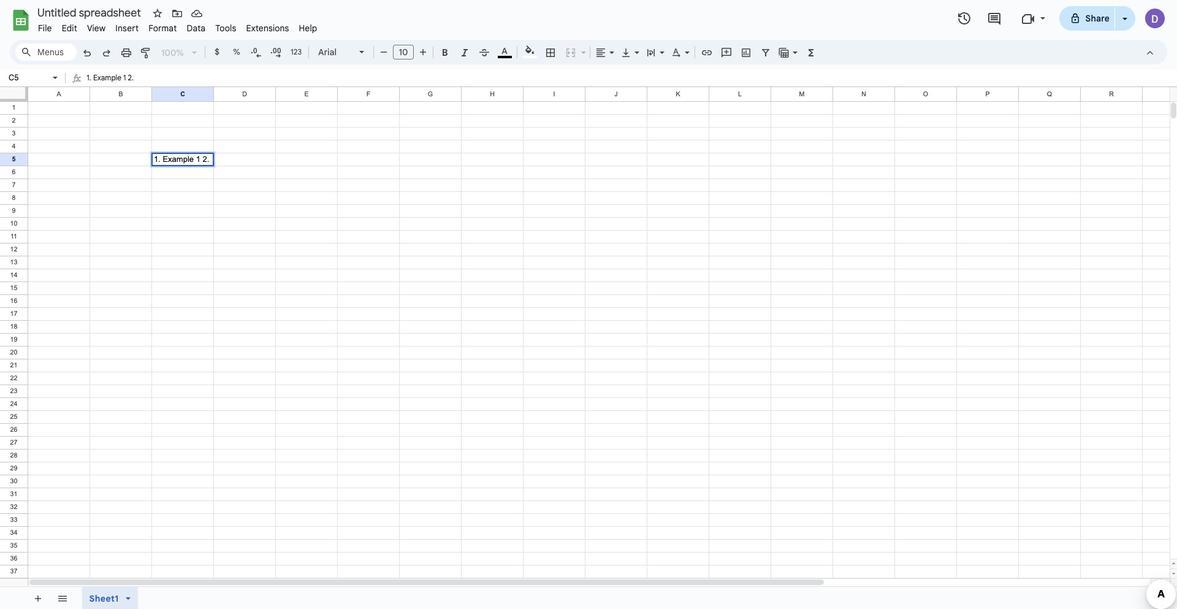 Task type: vqa. For each thing, say whether or not it's contained in the screenshot.
1. Example 1 2. text box's Example
yes



Task type: describe. For each thing, give the bounding box(es) containing it.
2. for c5 field
[[203, 155, 209, 164]]

fill color image
[[523, 44, 537, 58]]

1. for c5 field
[[154, 155, 161, 164]]

insert
[[116, 23, 139, 34]]

Rename text field
[[33, 5, 148, 20]]

extensions
[[246, 23, 289, 34]]

1. example 1 2. for 1. example 1 2. text field
[[87, 73, 134, 82]]

main toolbar
[[76, 43, 822, 63]]

1 toolbar from the left
[[25, 587, 77, 609]]

file
[[38, 23, 52, 34]]

vertical align image
[[620, 44, 634, 61]]

view menu item
[[82, 21, 111, 36]]

example for 1. example 1 2. text field
[[93, 73, 121, 82]]

1 for c5 field
[[196, 155, 201, 164]]

tools
[[216, 23, 236, 34]]

text rotation image
[[670, 44, 684, 61]]

2. for 1. example 1 2. text field
[[128, 73, 134, 82]]

sheet1 button
[[82, 587, 138, 609]]

name box (⌘ + j) element
[[4, 71, 61, 85]]

$
[[215, 47, 220, 57]]

file menu item
[[33, 21, 57, 36]]

edit menu item
[[57, 21, 82, 36]]

Star checkbox
[[126, 0, 177, 45]]

example for c5 field
[[163, 155, 194, 164]]

Font size field
[[393, 45, 419, 60]]

123
[[291, 47, 302, 56]]

menu bar banner
[[0, 0, 1178, 609]]

functions image
[[805, 44, 819, 61]]

application containing share
[[0, 0, 1178, 609]]

1 for 1. example 1 2. text field
[[123, 73, 126, 82]]

share button
[[1060, 6, 1116, 31]]

123 button
[[287, 43, 306, 61]]



Task type: locate. For each thing, give the bounding box(es) containing it.
1 horizontal spatial 2.
[[203, 155, 209, 164]]

text wrapping image
[[645, 44, 659, 61]]

arial
[[318, 47, 337, 58]]

1. Example 1 2. text field
[[87, 71, 1178, 87]]

Zoom field
[[156, 44, 202, 62]]

sheet1
[[89, 593, 119, 604]]

2.
[[128, 73, 134, 82], [203, 155, 209, 164]]

extensions menu item
[[241, 21, 294, 36]]

quick sharing actions image
[[1123, 18, 1128, 37]]

tools menu item
[[211, 21, 241, 36]]

0 horizontal spatial example
[[93, 73, 121, 82]]

None text field
[[5, 72, 50, 83]]

0 horizontal spatial toolbar
[[25, 587, 77, 609]]

1 horizontal spatial example
[[163, 155, 194, 164]]

1 inside text field
[[123, 73, 126, 82]]

2. inside text field
[[128, 73, 134, 82]]

borders image
[[544, 44, 558, 61]]

0 vertical spatial 1
[[123, 73, 126, 82]]

sheet1 toolbar
[[78, 587, 148, 609]]

1 vertical spatial 2.
[[203, 155, 209, 164]]

1 horizontal spatial toolbar
[[151, 587, 153, 609]]

0 horizontal spatial 1
[[123, 73, 126, 82]]

toolbar
[[25, 587, 77, 609], [151, 587, 153, 609]]

format menu item
[[144, 21, 182, 36]]

Font size text field
[[394, 45, 414, 60]]

1 vertical spatial 1. example 1 2.
[[154, 155, 209, 164]]

1. example 1 2. inside text field
[[87, 73, 134, 82]]

2 toolbar from the left
[[151, 587, 153, 609]]

1. for 1. example 1 2. text field
[[87, 73, 91, 82]]

toolbar right sheet1 toolbar
[[151, 587, 153, 609]]

0 vertical spatial 1. example 1 2.
[[87, 73, 134, 82]]

1
[[123, 73, 126, 82], [196, 155, 201, 164]]

data menu item
[[182, 21, 211, 36]]

0 vertical spatial example
[[93, 73, 121, 82]]

% button
[[228, 43, 246, 61]]

1. example 1 2.
[[87, 73, 134, 82], [154, 155, 209, 164]]

insert menu item
[[111, 21, 144, 36]]

1. inside 1. example 1 2. text field
[[87, 73, 91, 82]]

data
[[187, 23, 206, 34]]

help
[[299, 23, 317, 34]]

1 vertical spatial example
[[163, 155, 194, 164]]

font list. arial selected. option
[[318, 44, 352, 61]]

1 horizontal spatial 1. example 1 2.
[[154, 155, 209, 164]]

C5 field
[[154, 155, 212, 164]]

$ button
[[208, 43, 226, 61]]

all sheets image
[[52, 588, 72, 608]]

1 vertical spatial 1
[[196, 155, 201, 164]]

format
[[149, 23, 177, 34]]

0 horizontal spatial 2.
[[128, 73, 134, 82]]

help menu item
[[294, 21, 322, 36]]

menu bar inside menu bar banner
[[33, 16, 322, 36]]

0 horizontal spatial 1. example 1 2.
[[87, 73, 134, 82]]

example
[[93, 73, 121, 82], [163, 155, 194, 164]]

menu bar
[[33, 16, 322, 36]]

Zoom text field
[[158, 44, 188, 61]]

menu bar containing file
[[33, 16, 322, 36]]

text color image
[[498, 44, 512, 58]]

edit
[[62, 23, 77, 34]]

1 horizontal spatial 1.
[[154, 155, 161, 164]]

none text field inside name box (⌘ + j) element
[[5, 72, 50, 83]]

%
[[233, 47, 240, 57]]

1. example 1 2. for c5 field
[[154, 155, 209, 164]]

Menus field
[[15, 44, 77, 61]]

view
[[87, 23, 106, 34]]

application
[[0, 0, 1178, 609]]

1.
[[87, 73, 91, 82], [154, 155, 161, 164]]

toolbar left sheet1
[[25, 587, 77, 609]]

0 vertical spatial 1.
[[87, 73, 91, 82]]

0 horizontal spatial 1.
[[87, 73, 91, 82]]

share
[[1086, 13, 1110, 24]]

0 vertical spatial 2.
[[128, 73, 134, 82]]

1 horizontal spatial 1
[[196, 155, 201, 164]]

1 vertical spatial 1.
[[154, 155, 161, 164]]

example inside text field
[[93, 73, 121, 82]]



